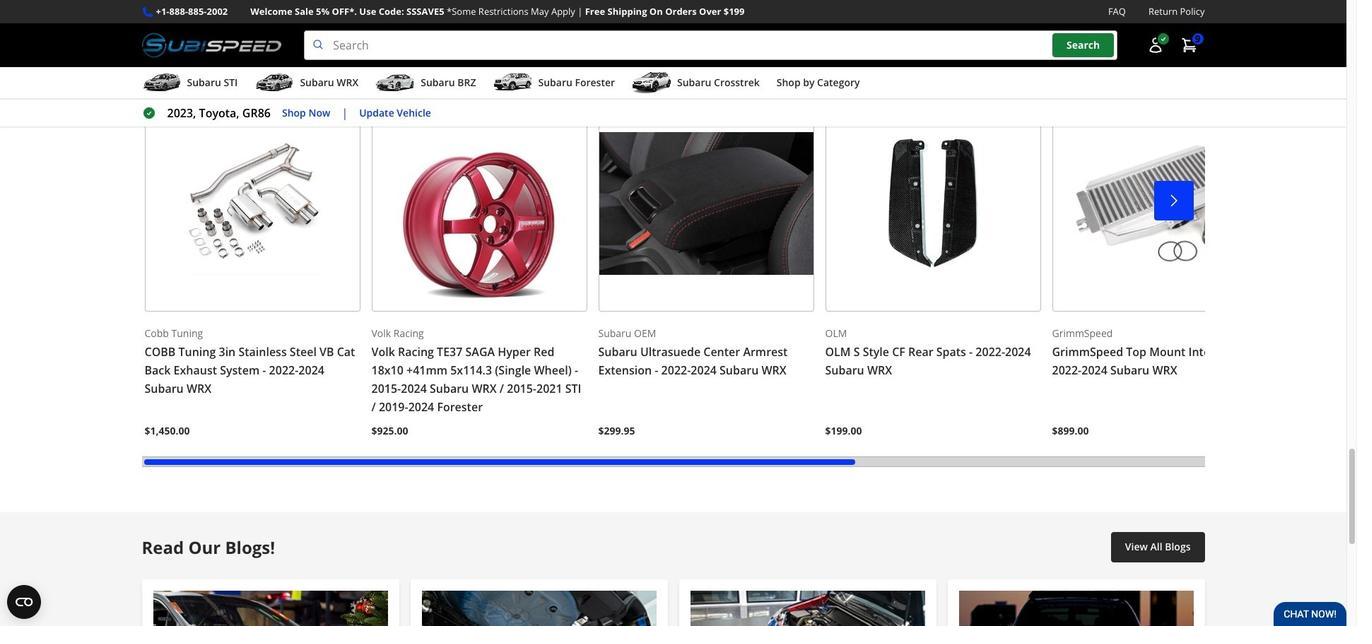Task type: vqa. For each thing, say whether or not it's contained in the screenshot.
2006
no



Task type: describe. For each thing, give the bounding box(es) containing it.
button image
[[1147, 37, 1164, 54]]

wrx/sti interior image
[[153, 591, 388, 626]]

a subaru crosstrek thumbnail image image
[[632, 72, 672, 93]]

open widget image
[[7, 585, 41, 619]]

vlkwvdgy41ehr volk te37 saga hyper red 18x10 +41 - 2015+ wrx / 2015+ stix4, image
[[371, 96, 587, 311]]

subispeed logo image
[[142, 30, 282, 60]]

wrx/sti exhaust image
[[422, 591, 656, 626]]

grm113049 grimmspeed top mount intercooler 2022+ subaru wrx, image
[[1052, 96, 1268, 311]]

search input field
[[304, 30, 1117, 60]]

a subaru wrx thumbnail image image
[[255, 72, 294, 93]]

a subaru brz thumbnail image image
[[376, 72, 415, 93]]

a subaru sti thumbnail image image
[[142, 72, 181, 93]]



Task type: locate. For each thing, give the bounding box(es) containing it.
wrx/sti engine bay image
[[690, 591, 925, 626]]

a subaru forester thumbnail image image
[[493, 72, 533, 93]]

subj2010vc001 subaru ultrasuede center armrest extension - 2022+ subaru wrx, image
[[598, 96, 814, 311]]

cob516100 cobb tuning 3in stainless steel vb cat back exhaust system 22+ subaru wrx, image
[[145, 96, 360, 311]]

olmb.47011.1 olm s style carbon fiber rear spats - 2022+ subaru wrx, image
[[825, 96, 1041, 311]]

wrx/sti aftermarket light image
[[959, 591, 1194, 626]]



